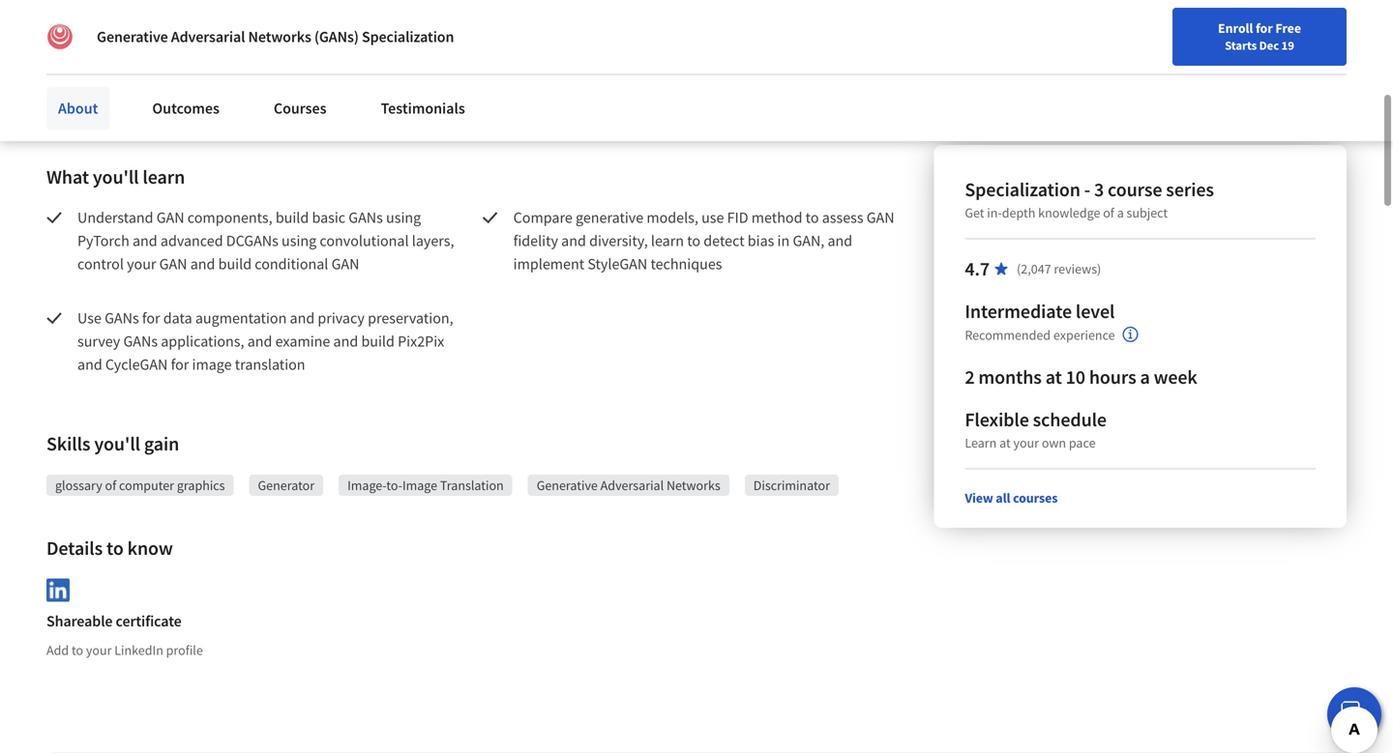 Task type: locate. For each thing, give the bounding box(es) containing it.
your inside understand gan components, build basic gans using pytorch and advanced dcgans using convolutional layers, control your gan and build conditional gan
[[127, 255, 156, 274]]

survey
[[77, 332, 120, 351]]

2 vertical spatial gans
[[123, 332, 158, 351]]

generative for generative adversarial networks (gans) specialization
[[97, 27, 168, 46]]

1 vertical spatial adversarial
[[601, 477, 664, 495]]

and up translation
[[247, 332, 272, 351]]

about link for 1st testimonials link from the bottom of the page
[[46, 87, 110, 130]]

of down 3
[[1103, 204, 1115, 222]]

about link down deeplearning.ai image
[[46, 76, 110, 119]]

bias
[[748, 231, 775, 251]]

gans up convolutional
[[349, 208, 383, 227]]

0 vertical spatial a
[[1117, 204, 1124, 222]]

1 horizontal spatial a
[[1140, 365, 1150, 390]]

pix2pix
[[398, 332, 444, 351]]

2 outcomes from the top
[[152, 99, 220, 118]]

1 about link from the top
[[46, 76, 110, 119]]

at left 10
[[1046, 365, 1062, 390]]

outcomes link for about link for 1st testimonials link from the top of the page
[[141, 76, 231, 119]]

0 horizontal spatial adversarial
[[171, 27, 245, 46]]

2 about from the top
[[58, 99, 98, 118]]

view
[[965, 490, 993, 507]]

at inside flexible schedule learn at your own pace
[[1000, 435, 1011, 452]]

1 vertical spatial your
[[1014, 435, 1039, 452]]

certificate
[[116, 612, 182, 632]]

pace
[[1069, 435, 1096, 452]]

specialization up depth
[[965, 178, 1081, 202]]

your
[[127, 255, 156, 274], [1014, 435, 1039, 452], [86, 642, 112, 660]]

2 horizontal spatial for
[[1256, 19, 1273, 37]]

0 horizontal spatial a
[[1117, 204, 1124, 222]]

10
[[1066, 365, 1086, 390]]

your down shareable certificate
[[86, 642, 112, 660]]

about link up the what at the top
[[46, 87, 110, 130]]

1 horizontal spatial adversarial
[[601, 477, 664, 495]]

1 vertical spatial networks
[[667, 477, 721, 495]]

build left basic at top left
[[276, 208, 309, 227]]

layers,
[[412, 231, 454, 251]]

get
[[965, 204, 985, 222]]

0 vertical spatial learn
[[143, 165, 185, 189]]

1 horizontal spatial learn
[[651, 231, 684, 251]]

coursera image
[[23, 16, 146, 47]]

0 horizontal spatial of
[[105, 477, 116, 495]]

1 outcomes from the top
[[152, 88, 220, 107]]

specialization right (gans)
[[362, 27, 454, 46]]

1 courses link from the top
[[262, 76, 338, 119]]

of
[[1103, 204, 1115, 222], [105, 477, 116, 495]]

0 vertical spatial you'll
[[93, 165, 139, 189]]

1 vertical spatial you'll
[[94, 432, 140, 456]]

you'll left gain
[[94, 432, 140, 456]]

1 about from the top
[[58, 88, 98, 107]]

to
[[806, 208, 819, 227], [687, 231, 701, 251], [106, 537, 124, 561], [72, 642, 83, 660]]

3
[[1095, 178, 1104, 202]]

testimonials link
[[369, 76, 477, 119], [369, 87, 477, 130]]

about down deeplearning.ai image
[[58, 88, 98, 107]]

a inside specialization - 3 course series get in-depth knowledge of a subject
[[1117, 204, 1124, 222]]

gans up cyclegan
[[123, 332, 158, 351]]

0 vertical spatial at
[[1046, 365, 1062, 390]]

build down 'preservation,'
[[361, 332, 395, 351]]

gan right assess
[[867, 208, 895, 227]]

1 horizontal spatial using
[[386, 208, 421, 227]]

own
[[1042, 435, 1067, 452]]

about link for 1st testimonials link from the top of the page
[[46, 76, 110, 119]]

assess
[[822, 208, 864, 227]]

generator
[[258, 477, 315, 495]]

build inside use gans for data augmentation and privacy preservation, survey gans applications, and examine and build pix2pix and cyclegan for image translation
[[361, 332, 395, 351]]

computer
[[119, 477, 174, 495]]

view all courses link
[[965, 490, 1058, 507]]

1 horizontal spatial generative
[[537, 477, 598, 495]]

skills you'll gain
[[46, 432, 179, 456]]

for left data
[[142, 309, 160, 328]]

in-
[[987, 204, 1002, 222]]

0 horizontal spatial at
[[1000, 435, 1011, 452]]

gan inside compare generative models, use fid method to assess gan fidelity and diversity, learn to detect bias in gan, and implement stylegan techniques
[[867, 208, 895, 227]]

1 vertical spatial specialization
[[965, 178, 1081, 202]]

your right control
[[127, 255, 156, 274]]

data
[[163, 309, 192, 328]]

testimonials
[[381, 88, 465, 107], [381, 99, 465, 118]]

use
[[702, 208, 724, 227]]

add to your linkedin profile
[[46, 642, 203, 660]]

build down dcgans
[[218, 255, 252, 274]]

2 courses from the top
[[274, 99, 327, 118]]

outcomes
[[152, 88, 220, 107], [152, 99, 220, 118]]

using up conditional on the left top of the page
[[282, 231, 317, 251]]

image-to-image translation
[[348, 477, 504, 495]]

2 vertical spatial build
[[361, 332, 395, 351]]

gan
[[157, 208, 184, 227], [867, 208, 895, 227], [159, 255, 187, 274], [332, 255, 359, 274]]

flexible
[[965, 408, 1029, 432]]

0 vertical spatial gans
[[349, 208, 383, 227]]

adversarial for generative adversarial networks
[[601, 477, 664, 495]]

and
[[133, 231, 157, 251], [561, 231, 586, 251], [828, 231, 853, 251], [190, 255, 215, 274], [290, 309, 315, 328], [247, 332, 272, 351], [333, 332, 358, 351], [77, 355, 102, 375]]

0 vertical spatial generative
[[97, 27, 168, 46]]

outcomes link for about link corresponding to 1st testimonials link from the bottom of the page
[[141, 87, 231, 130]]

None search field
[[276, 12, 595, 51]]

convolutional
[[320, 231, 409, 251]]

of right glossary
[[105, 477, 116, 495]]

preservation,
[[368, 309, 453, 328]]

2 about link from the top
[[46, 87, 110, 130]]

you'll up understand
[[93, 165, 139, 189]]

1 horizontal spatial of
[[1103, 204, 1115, 222]]

about up the what at the top
[[58, 99, 98, 118]]

menu item
[[1043, 19, 1167, 82]]

0 horizontal spatial using
[[282, 231, 317, 251]]

using up layers, on the top
[[386, 208, 421, 227]]

intermediate level
[[965, 300, 1115, 324]]

gans
[[349, 208, 383, 227], [105, 309, 139, 328], [123, 332, 158, 351]]

networks
[[248, 27, 311, 46], [667, 477, 721, 495]]

for
[[1256, 19, 1273, 37], [142, 309, 160, 328], [171, 355, 189, 375]]

courses for 1st testimonials link from the bottom of the page
[[274, 99, 327, 118]]

0 horizontal spatial for
[[142, 309, 160, 328]]

understand
[[77, 208, 153, 227]]

a left week
[[1140, 365, 1150, 390]]

1 courses from the top
[[274, 88, 327, 107]]

for up dec
[[1256, 19, 1273, 37]]

2 vertical spatial for
[[171, 355, 189, 375]]

translation
[[235, 355, 305, 375]]

gan down convolutional
[[332, 255, 359, 274]]

pytorch
[[77, 231, 129, 251]]

1 vertical spatial at
[[1000, 435, 1011, 452]]

0 horizontal spatial learn
[[143, 165, 185, 189]]

you'll
[[93, 165, 139, 189], [94, 432, 140, 456]]

0 vertical spatial networks
[[248, 27, 311, 46]]

1 vertical spatial learn
[[651, 231, 684, 251]]

-
[[1085, 178, 1091, 202]]

learn down 'models,'
[[651, 231, 684, 251]]

0 horizontal spatial generative
[[97, 27, 168, 46]]

a left subject
[[1117, 204, 1124, 222]]

details
[[46, 537, 103, 561]]

compare generative models, use fid method to assess gan fidelity and diversity, learn to detect bias in gan, and implement stylegan techniques
[[514, 208, 898, 274]]

1 horizontal spatial networks
[[667, 477, 721, 495]]

1 outcomes link from the top
[[141, 76, 231, 119]]

to right add
[[72, 642, 83, 660]]

(2,047
[[1017, 260, 1052, 278]]

learn up understand
[[143, 165, 185, 189]]

courses link for 1st testimonials link from the bottom of the page
[[262, 87, 338, 130]]

1 vertical spatial generative
[[537, 477, 598, 495]]

what you'll learn
[[46, 165, 185, 189]]

1 horizontal spatial your
[[127, 255, 156, 274]]

at
[[1046, 365, 1062, 390], [1000, 435, 1011, 452]]

2 horizontal spatial your
[[1014, 435, 1039, 452]]

and down advanced
[[190, 255, 215, 274]]

generative
[[576, 208, 644, 227]]

2 outcomes link from the top
[[141, 87, 231, 130]]

learn inside compare generative models, use fid method to assess gan fidelity and diversity, learn to detect bias in gan, and implement stylegan techniques
[[651, 231, 684, 251]]

0 vertical spatial of
[[1103, 204, 1115, 222]]

knowledge
[[1039, 204, 1101, 222]]

adversarial
[[171, 27, 245, 46], [601, 477, 664, 495]]

depth
[[1002, 204, 1036, 222]]

gan down advanced
[[159, 255, 187, 274]]

generative right deeplearning.ai image
[[97, 27, 168, 46]]

chat with us image
[[1339, 700, 1370, 731]]

1 vertical spatial build
[[218, 255, 252, 274]]

0 horizontal spatial your
[[86, 642, 112, 660]]

gans right use
[[105, 309, 139, 328]]

generative adversarial networks (gans) specialization
[[97, 27, 454, 46]]

for left image
[[171, 355, 189, 375]]

fidelity
[[514, 231, 558, 251]]

2 horizontal spatial build
[[361, 332, 395, 351]]

0 horizontal spatial networks
[[248, 27, 311, 46]]

learn
[[143, 165, 185, 189], [651, 231, 684, 251]]

your left own
[[1014, 435, 1039, 452]]

learn
[[965, 435, 997, 452]]

1 horizontal spatial specialization
[[965, 178, 1081, 202]]

basic
[[312, 208, 346, 227]]

you'll for skills
[[94, 432, 140, 456]]

stylegan
[[588, 255, 648, 274]]

1 vertical spatial using
[[282, 231, 317, 251]]

0 vertical spatial your
[[127, 255, 156, 274]]

courses link for 1st testimonials link from the top of the page
[[262, 76, 338, 119]]

0 vertical spatial adversarial
[[171, 27, 245, 46]]

and up examine
[[290, 309, 315, 328]]

1 horizontal spatial build
[[276, 208, 309, 227]]

specialization
[[362, 27, 454, 46], [965, 178, 1081, 202]]

2 courses link from the top
[[262, 87, 338, 130]]

0 vertical spatial for
[[1256, 19, 1273, 37]]

at right "learn"
[[1000, 435, 1011, 452]]

about for about link corresponding to 1st testimonials link from the bottom of the page
[[58, 99, 98, 118]]

a
[[1117, 204, 1124, 222], [1140, 365, 1150, 390]]

adversarial for generative adversarial networks (gans) specialization
[[171, 27, 245, 46]]

0 horizontal spatial specialization
[[362, 27, 454, 46]]

generative right translation
[[537, 477, 598, 495]]

0 vertical spatial specialization
[[362, 27, 454, 46]]

2 testimonials from the top
[[381, 99, 465, 118]]

networks for generative adversarial networks (gans) specialization
[[248, 27, 311, 46]]

you'll for what
[[93, 165, 139, 189]]

your inside flexible schedule learn at your own pace
[[1014, 435, 1039, 452]]

specialization inside specialization - 3 course series get in-depth knowledge of a subject
[[965, 178, 1081, 202]]



Task type: vqa. For each thing, say whether or not it's contained in the screenshot.
MasterTrack® at bottom
no



Task type: describe. For each thing, give the bounding box(es) containing it.
1 vertical spatial of
[[105, 477, 116, 495]]

image
[[403, 477, 438, 495]]

to up techniques
[[687, 231, 701, 251]]

courses for 1st testimonials link from the top of the page
[[274, 88, 327, 107]]

intermediate
[[965, 300, 1072, 324]]

subject
[[1127, 204, 1168, 222]]

recommended
[[965, 327, 1051, 344]]

enroll
[[1218, 19, 1254, 37]]

2 vertical spatial your
[[86, 642, 112, 660]]

hours
[[1090, 365, 1137, 390]]

fid
[[727, 208, 749, 227]]

conditional
[[255, 255, 328, 274]]

shareable certificate
[[46, 612, 182, 632]]

in
[[778, 231, 790, 251]]

gain
[[144, 432, 179, 456]]

examine
[[275, 332, 330, 351]]

and down survey
[[77, 355, 102, 375]]

graphics
[[177, 477, 225, 495]]

series
[[1166, 178, 1214, 202]]

method
[[752, 208, 803, 227]]

control
[[77, 255, 124, 274]]

image
[[192, 355, 232, 375]]

experience
[[1054, 327, 1115, 344]]

skills
[[46, 432, 90, 456]]

use
[[77, 309, 102, 328]]

use gans for data augmentation and privacy preservation, survey gans applications, and examine and build pix2pix and cyclegan for image translation
[[77, 309, 457, 375]]

all
[[996, 490, 1011, 507]]

image-
[[348, 477, 387, 495]]

and up implement
[[561, 231, 586, 251]]

level
[[1076, 300, 1115, 324]]

of inside specialization - 3 course series get in-depth knowledge of a subject
[[1103, 204, 1115, 222]]

linkedin
[[114, 642, 163, 660]]

months
[[979, 365, 1042, 390]]

1 vertical spatial for
[[142, 309, 160, 328]]

1 horizontal spatial for
[[171, 355, 189, 375]]

what
[[46, 165, 89, 189]]

shareable
[[46, 612, 113, 632]]

(2,047 reviews)
[[1017, 260, 1102, 278]]

diversity,
[[589, 231, 648, 251]]

(gans)
[[314, 27, 359, 46]]

glossary
[[55, 477, 102, 495]]

to left know
[[106, 537, 124, 561]]

information about difficulty level pre-requisites. image
[[1123, 327, 1139, 343]]

profile
[[166, 642, 203, 660]]

and down assess
[[828, 231, 853, 251]]

generative for generative adversarial networks
[[537, 477, 598, 495]]

deeplearning.ai image
[[46, 23, 74, 50]]

glossary of computer graphics
[[55, 477, 225, 495]]

translation
[[440, 477, 504, 495]]

reviews)
[[1054, 260, 1102, 278]]

view all courses
[[965, 490, 1058, 507]]

understand gan components, build basic gans using pytorch and advanced dcgans using convolutional layers, control your gan and build conditional gan
[[77, 208, 457, 274]]

2
[[965, 365, 975, 390]]

2 testimonials link from the top
[[369, 87, 477, 130]]

schedule
[[1033, 408, 1107, 432]]

cyclegan
[[105, 355, 168, 375]]

techniques
[[651, 255, 722, 274]]

1 testimonials link from the top
[[369, 76, 477, 119]]

detect
[[704, 231, 745, 251]]

recommended experience
[[965, 327, 1115, 344]]

to-
[[386, 477, 403, 495]]

0 vertical spatial using
[[386, 208, 421, 227]]

specialization - 3 course series get in-depth knowledge of a subject
[[965, 178, 1214, 222]]

starts
[[1225, 38, 1257, 53]]

to up gan,
[[806, 208, 819, 227]]

discriminator
[[754, 477, 830, 495]]

flexible schedule learn at your own pace
[[965, 408, 1107, 452]]

week
[[1154, 365, 1198, 390]]

details to know
[[46, 537, 173, 561]]

privacy
[[318, 309, 365, 328]]

free
[[1276, 19, 1302, 37]]

dcgans
[[226, 231, 279, 251]]

1 vertical spatial a
[[1140, 365, 1150, 390]]

19
[[1282, 38, 1295, 53]]

implement
[[514, 255, 585, 274]]

dec
[[1260, 38, 1279, 53]]

components,
[[188, 208, 273, 227]]

and down privacy
[[333, 332, 358, 351]]

add
[[46, 642, 69, 660]]

enroll for free starts dec 19
[[1218, 19, 1302, 53]]

know
[[127, 537, 173, 561]]

gans inside understand gan components, build basic gans using pytorch and advanced dcgans using convolutional layers, control your gan and build conditional gan
[[349, 208, 383, 227]]

gan,
[[793, 231, 825, 251]]

augmentation
[[195, 309, 287, 328]]

1 horizontal spatial at
[[1046, 365, 1062, 390]]

0 horizontal spatial build
[[218, 255, 252, 274]]

gan up advanced
[[157, 208, 184, 227]]

courses
[[1013, 490, 1058, 507]]

about for about link for 1st testimonials link from the top of the page
[[58, 88, 98, 107]]

0 vertical spatial build
[[276, 208, 309, 227]]

compare
[[514, 208, 573, 227]]

models,
[[647, 208, 699, 227]]

applications,
[[161, 332, 244, 351]]

for inside enroll for free starts dec 19
[[1256, 19, 1273, 37]]

1 vertical spatial gans
[[105, 309, 139, 328]]

4.7
[[965, 257, 990, 281]]

and down understand
[[133, 231, 157, 251]]

generative adversarial networks
[[537, 477, 721, 495]]

networks for generative adversarial networks
[[667, 477, 721, 495]]

course
[[1108, 178, 1163, 202]]

1 testimonials from the top
[[381, 88, 465, 107]]



